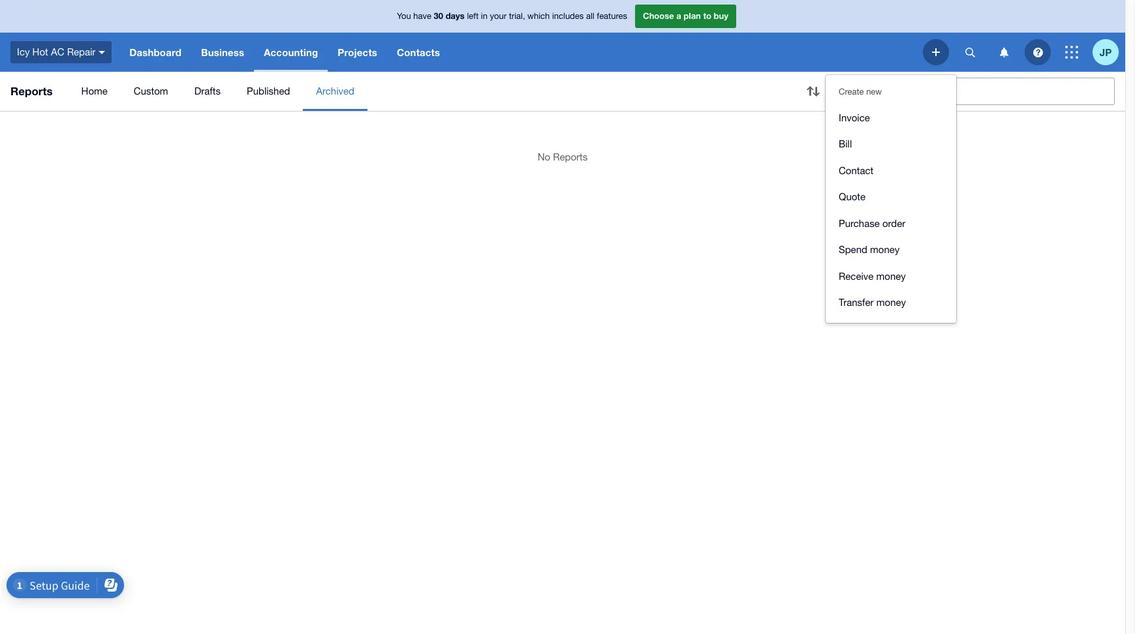 Task type: vqa. For each thing, say whether or not it's contained in the screenshot.
the money for Spend money
yes



Task type: describe. For each thing, give the bounding box(es) containing it.
create new group
[[826, 98, 956, 323]]

published
[[247, 86, 290, 97]]

published link
[[234, 72, 303, 111]]

no reports
[[538, 151, 588, 163]]

banner containing jp
[[0, 0, 1126, 323]]

buy
[[714, 11, 729, 21]]

icy hot ac repair
[[17, 46, 96, 57]]

icy hot ac repair button
[[0, 33, 120, 72]]

0 vertical spatial reports
[[10, 84, 53, 98]]

quote
[[839, 191, 866, 202]]

order
[[883, 218, 906, 229]]

choose
[[643, 11, 674, 21]]

hot
[[32, 46, 48, 57]]

custom
[[134, 86, 168, 97]]

business
[[201, 46, 244, 58]]

navigation inside banner
[[120, 33, 923, 72]]

home
[[81, 86, 108, 97]]

drafts link
[[181, 72, 234, 111]]

you
[[397, 11, 411, 21]]

spend
[[839, 244, 868, 255]]

in
[[481, 11, 488, 21]]

create new
[[839, 87, 882, 97]]

dashboard link
[[120, 33, 191, 72]]

contact
[[839, 165, 874, 176]]

days
[[446, 11, 465, 21]]

features
[[597, 11, 627, 21]]

a
[[677, 11, 681, 21]]

transfer money link
[[826, 290, 956, 316]]

money for spend money
[[870, 244, 900, 255]]

accounting
[[264, 46, 318, 58]]

ac
[[51, 46, 64, 57]]

choose a plan to buy
[[643, 11, 729, 21]]

transfer money
[[839, 297, 906, 308]]

contact link
[[826, 158, 956, 184]]

your
[[490, 11, 507, 21]]

which
[[528, 11, 550, 21]]

includes
[[552, 11, 584, 21]]

business button
[[191, 33, 254, 72]]

drafts
[[194, 86, 221, 97]]

archived
[[316, 86, 354, 97]]

plan
[[684, 11, 701, 21]]

repair
[[67, 46, 96, 57]]

receive
[[839, 271, 874, 282]]

invoice link
[[826, 105, 956, 131]]

list box inside banner
[[826, 75, 956, 323]]



Task type: locate. For each thing, give the bounding box(es) containing it.
to
[[703, 11, 712, 21]]

sort reports image
[[800, 78, 827, 104]]

money
[[870, 244, 900, 255], [876, 271, 906, 282], [877, 297, 906, 308]]

svg image
[[965, 47, 975, 57], [1000, 47, 1008, 57], [1033, 47, 1043, 57], [99, 51, 105, 54]]

0 horizontal spatial reports
[[10, 84, 53, 98]]

list box
[[826, 75, 956, 323]]

contacts button
[[387, 33, 450, 72]]

jp
[[1100, 46, 1112, 58]]

money for transfer money
[[877, 297, 906, 308]]

1 vertical spatial money
[[876, 271, 906, 282]]

dashboard
[[129, 46, 181, 58]]

svg image left jp
[[1065, 46, 1079, 59]]

navigation
[[120, 33, 923, 72]]

projects
[[338, 46, 377, 58]]

left
[[467, 11, 479, 21]]

archived link
[[303, 72, 368, 111]]

purchase order
[[839, 218, 906, 229]]

menu
[[68, 72, 790, 111]]

bill
[[839, 138, 852, 150]]

accounting button
[[254, 33, 328, 72]]

money down purchase order "link"
[[870, 244, 900, 255]]

invoice
[[839, 112, 870, 123]]

custom link
[[121, 72, 181, 111]]

money down receive money link
[[877, 297, 906, 308]]

bill link
[[826, 131, 956, 158]]

reports
[[10, 84, 53, 98], [553, 151, 588, 163]]

spend money link
[[826, 237, 956, 263]]

svg image up find a report text box on the top of the page
[[932, 48, 940, 56]]

no
[[538, 151, 550, 163]]

projects button
[[328, 33, 387, 72]]

navigation containing dashboard
[[120, 33, 923, 72]]

menu containing home
[[68, 72, 790, 111]]

trial,
[[509, 11, 525, 21]]

quote link
[[826, 184, 956, 211]]

svg image inside icy hot ac repair popup button
[[99, 51, 105, 54]]

reports right no
[[553, 151, 588, 163]]

icy
[[17, 46, 30, 57]]

receive money link
[[826, 263, 956, 290]]

purchase
[[839, 218, 880, 229]]

you have 30 days left in your trial, which includes all features
[[397, 11, 627, 21]]

all
[[586, 11, 595, 21]]

0 vertical spatial money
[[870, 244, 900, 255]]

receive money
[[839, 271, 906, 282]]

new
[[866, 87, 882, 97]]

have
[[413, 11, 432, 21]]

1 vertical spatial reports
[[553, 151, 588, 163]]

contacts
[[397, 46, 440, 58]]

1 horizontal spatial reports
[[553, 151, 588, 163]]

2 vertical spatial money
[[877, 297, 906, 308]]

svg image
[[1065, 46, 1079, 59], [932, 48, 940, 56]]

banner
[[0, 0, 1126, 323]]

home link
[[68, 72, 121, 111]]

create
[[839, 87, 864, 97]]

transfer
[[839, 297, 874, 308]]

purchase order link
[[826, 211, 956, 237]]

reports down icy
[[10, 84, 53, 98]]

money down spend money link
[[876, 271, 906, 282]]

Find a report text field
[[853, 78, 1114, 104]]

money for receive money
[[876, 271, 906, 282]]

30
[[434, 11, 443, 21]]

1 horizontal spatial svg image
[[1065, 46, 1079, 59]]

0 horizontal spatial svg image
[[932, 48, 940, 56]]

None field
[[827, 78, 1115, 105]]

jp button
[[1093, 33, 1126, 72]]

list box containing invoice
[[826, 75, 956, 323]]

spend money
[[839, 244, 900, 255]]



